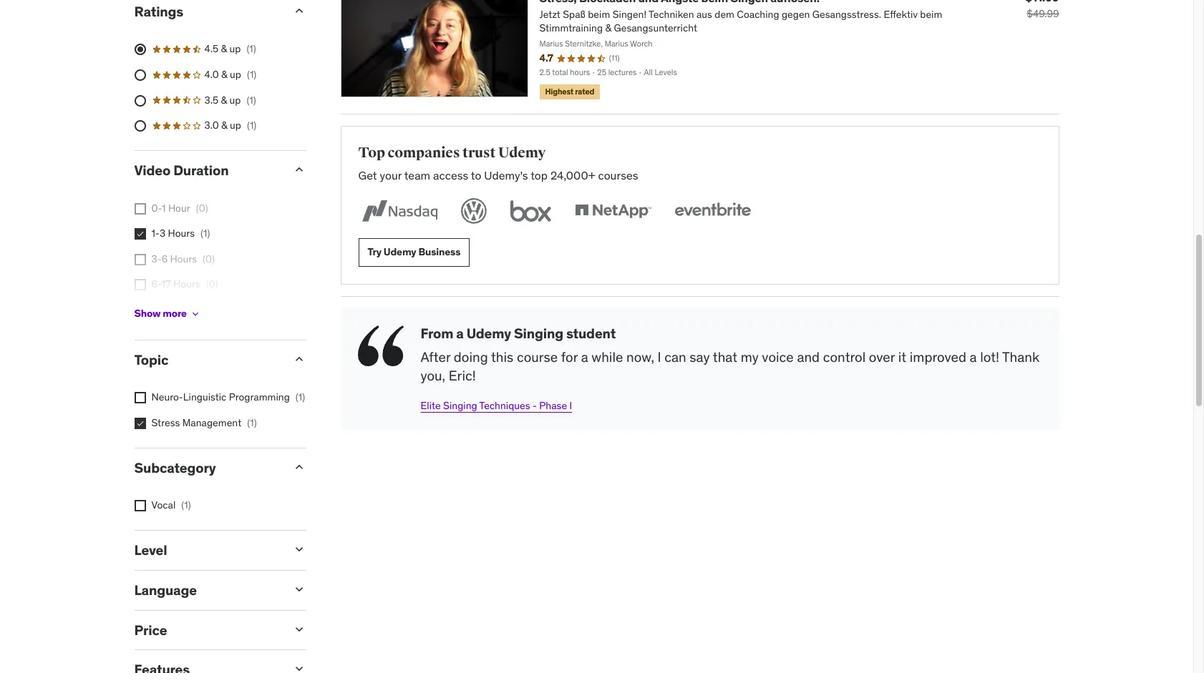 Task type: vqa. For each thing, say whether or not it's contained in the screenshot.
'Craft Clear Responses To Common Professional Questions'
no



Task type: locate. For each thing, give the bounding box(es) containing it.
i
[[658, 348, 661, 366], [570, 399, 572, 412]]

(1)
[[247, 43, 256, 55], [247, 68, 257, 81], [247, 94, 256, 106], [247, 119, 257, 132], [201, 227, 210, 240], [296, 391, 305, 404], [247, 417, 257, 430], [181, 499, 191, 512]]

top
[[358, 144, 385, 162]]

hours for 3-6 hours
[[170, 253, 197, 265]]

business
[[418, 246, 461, 259]]

(0) down 3-6 hours (0)
[[206, 278, 218, 291]]

while
[[592, 348, 623, 366]]

up right 4.5
[[229, 43, 241, 55]]

& right "4.0"
[[221, 68, 227, 81]]

0 vertical spatial singing
[[514, 325, 563, 342]]

i inside from a udemy singing student after doing this course for a while now, i can say that my voice and control over it improved a lot! thank you, eric!
[[658, 348, 661, 366]]

for
[[561, 348, 578, 366]]

& right 3.0 on the left of the page
[[221, 119, 227, 132]]

1 horizontal spatial i
[[658, 348, 661, 366]]

small image for price
[[292, 623, 306, 637]]

xsmall image for neuro-
[[134, 393, 146, 404]]

&
[[221, 43, 227, 55], [221, 68, 227, 81], [221, 94, 227, 106], [221, 119, 227, 132]]

0 vertical spatial (0)
[[196, 202, 208, 215]]

up for 3.0 & up
[[230, 119, 241, 132]]

lot!
[[980, 348, 1000, 366]]

try udemy business
[[368, 246, 461, 259]]

(1) down the "4.0 & up (1)"
[[247, 94, 256, 106]]

stress management (1)
[[151, 417, 257, 430]]

udemy inside top companies trust udemy get your team access to udemy's top 24,000+ courses
[[498, 144, 546, 162]]

hours right 3
[[168, 227, 195, 240]]

that
[[713, 348, 738, 366]]

0-1 hour (0)
[[151, 202, 208, 215]]

management
[[182, 417, 241, 430]]

box image
[[507, 195, 555, 227]]

2 vertical spatial udemy
[[467, 325, 511, 342]]

4 xsmall image from the top
[[134, 393, 146, 404]]

singing inside from a udemy singing student after doing this course for a while now, i can say that my voice and control over it improved a lot! thank you, eric!
[[514, 325, 563, 342]]

3 small image from the top
[[292, 583, 306, 597]]

(1) down 'programming'
[[247, 417, 257, 430]]

xsmall image left 0-
[[134, 203, 146, 215]]

to
[[471, 169, 481, 183]]

2 small image from the top
[[292, 460, 306, 474]]

thank
[[1002, 348, 1040, 366]]

price
[[134, 622, 167, 639]]

i left can
[[658, 348, 661, 366]]

up right "4.0"
[[230, 68, 241, 81]]

small image
[[292, 3, 306, 18], [292, 162, 306, 177], [292, 583, 306, 597], [292, 623, 306, 637], [292, 663, 306, 674]]

0 vertical spatial udemy
[[498, 144, 546, 162]]

xsmall image for stress
[[134, 418, 146, 430]]

xsmall image
[[134, 203, 146, 215], [134, 229, 146, 240], [134, 280, 146, 291], [134, 393, 146, 404]]

1 small image from the top
[[292, 3, 306, 18]]

hours right 17
[[173, 278, 200, 291]]

(1) right 'programming'
[[296, 391, 305, 404]]

1 small image from the top
[[292, 352, 306, 366]]

xsmall image left neuro-
[[134, 393, 146, 404]]

24,000+
[[551, 169, 595, 183]]

udemy up this
[[467, 325, 511, 342]]

1 vertical spatial udemy
[[384, 246, 416, 259]]

show more
[[134, 307, 187, 320]]

subcategory
[[134, 459, 216, 477]]

1-
[[151, 227, 160, 240]]

eric!
[[449, 367, 476, 385]]

hours
[[168, 227, 195, 240], [170, 253, 197, 265], [173, 278, 200, 291], [169, 304, 196, 316]]

level
[[134, 542, 167, 559]]

from
[[421, 325, 453, 342]]

small image for video duration
[[292, 162, 306, 177]]

singing up course
[[514, 325, 563, 342]]

(0) up 6-17 hours (0)
[[203, 253, 215, 265]]

0 horizontal spatial singing
[[443, 399, 477, 412]]

xsmall image for 1-
[[134, 229, 146, 240]]

xsmall image left '1-'
[[134, 229, 146, 240]]

singing
[[514, 325, 563, 342], [443, 399, 477, 412]]

a right for
[[581, 348, 588, 366]]

top
[[531, 169, 548, 183]]

(1) down 3.5 & up (1)
[[247, 119, 257, 132]]

xsmall image left the 3- at the left top
[[134, 254, 146, 265]]

hours for 1-3 hours
[[168, 227, 195, 240]]

1 vertical spatial (0)
[[203, 253, 215, 265]]

0 horizontal spatial a
[[456, 325, 464, 342]]

small image
[[292, 352, 306, 366], [292, 460, 306, 474], [292, 543, 306, 557]]

volkswagen image
[[458, 195, 489, 227]]

linguistic
[[183, 391, 226, 404]]

xsmall image left 6-
[[134, 280, 146, 291]]

top companies trust udemy get your team access to udemy's top 24,000+ courses
[[358, 144, 638, 183]]

eventbrite image
[[671, 195, 754, 227]]

vocal
[[151, 499, 176, 512]]

3 xsmall image from the top
[[134, 280, 146, 291]]

say
[[690, 348, 710, 366]]

2 small image from the top
[[292, 162, 306, 177]]

access
[[433, 169, 468, 183]]

(1) for neuro-linguistic programming (1)
[[296, 391, 305, 404]]

(1) up 3-6 hours (0)
[[201, 227, 210, 240]]

(0) for 3-6 hours (0)
[[203, 253, 215, 265]]

companies
[[388, 144, 460, 162]]

from a udemy singing student after doing this course for a while now, i can say that my voice and control over it improved a lot! thank you, eric!
[[421, 325, 1040, 385]]

hours for 6-17 hours
[[173, 278, 200, 291]]

i right phase
[[570, 399, 572, 412]]

topic
[[134, 351, 168, 368]]

xsmall image left vocal
[[134, 501, 146, 512]]

up right 3.0 on the left of the page
[[230, 119, 241, 132]]

xsmall image right "more"
[[190, 308, 201, 320]]

small image for subcategory
[[292, 460, 306, 474]]

1 horizontal spatial singing
[[514, 325, 563, 342]]

& for 3.5
[[221, 94, 227, 106]]

udemy up the udemy's
[[498, 144, 546, 162]]

4.5 & up (1)
[[204, 43, 256, 55]]

0 vertical spatial small image
[[292, 352, 306, 366]]

(1) down 4.5 & up (1) in the top left of the page
[[247, 68, 257, 81]]

can
[[665, 348, 686, 366]]

$49.99
[[1027, 7, 1059, 20]]

(0) right the hour
[[196, 202, 208, 215]]

and
[[797, 348, 820, 366]]

level button
[[134, 542, 280, 559]]

up for 4.0 & up
[[230, 68, 241, 81]]

5 small image from the top
[[292, 663, 306, 674]]

2 xsmall image from the top
[[134, 229, 146, 240]]

3.5 & up (1)
[[204, 94, 256, 106]]

udemy right try
[[384, 246, 416, 259]]

subcategory button
[[134, 459, 280, 477]]

a left lot!
[[970, 348, 977, 366]]

up
[[229, 43, 241, 55], [230, 68, 241, 81], [229, 94, 241, 106], [230, 119, 241, 132]]

& for 4.5
[[221, 43, 227, 55]]

courses
[[598, 169, 638, 183]]

4 small image from the top
[[292, 623, 306, 637]]

get
[[358, 169, 377, 183]]

language
[[134, 582, 197, 599]]

& for 4.0
[[221, 68, 227, 81]]

17+
[[151, 304, 167, 316]]

you,
[[421, 367, 445, 385]]

a
[[456, 325, 464, 342], [581, 348, 588, 366], [970, 348, 977, 366]]

& right 3.5
[[221, 94, 227, 106]]

student
[[566, 325, 616, 342]]

0 vertical spatial i
[[658, 348, 661, 366]]

1 vertical spatial singing
[[443, 399, 477, 412]]

& right 4.5
[[221, 43, 227, 55]]

udemy
[[498, 144, 546, 162], [384, 246, 416, 259], [467, 325, 511, 342]]

nasdaq image
[[358, 195, 441, 227]]

1
[[162, 202, 166, 215]]

1 vertical spatial i
[[570, 399, 572, 412]]

1 vertical spatial small image
[[292, 460, 306, 474]]

4.0
[[204, 68, 219, 81]]

hours right 17+ in the left top of the page
[[169, 304, 196, 316]]

6
[[162, 253, 168, 265]]

3 small image from the top
[[292, 543, 306, 557]]

hour
[[168, 202, 190, 215]]

course
[[517, 348, 558, 366]]

(1) up the "4.0 & up (1)"
[[247, 43, 256, 55]]

up for 4.5 & up
[[229, 43, 241, 55]]

2 vertical spatial (0)
[[206, 278, 218, 291]]

(0)
[[196, 202, 208, 215], [203, 253, 215, 265], [206, 278, 218, 291]]

xsmall image
[[134, 254, 146, 265], [190, 308, 201, 320], [134, 418, 146, 430], [134, 501, 146, 512]]

now,
[[627, 348, 654, 366]]

a right the from
[[456, 325, 464, 342]]

xsmall image left stress
[[134, 418, 146, 430]]

up right 3.5
[[229, 94, 241, 106]]

it
[[898, 348, 907, 366]]

1 xsmall image from the top
[[134, 203, 146, 215]]

singing right elite
[[443, 399, 477, 412]]

hours right 6
[[170, 253, 197, 265]]

neuro-
[[151, 391, 183, 404]]

(1) right vocal
[[181, 499, 191, 512]]

2 vertical spatial small image
[[292, 543, 306, 557]]



Task type: describe. For each thing, give the bounding box(es) containing it.
over
[[869, 348, 895, 366]]

try udemy business link
[[358, 238, 470, 267]]

udemy's
[[484, 169, 528, 183]]

3.5
[[204, 94, 218, 106]]

3-
[[151, 253, 162, 265]]

video
[[134, 162, 171, 179]]

trust
[[463, 144, 496, 162]]

my
[[741, 348, 759, 366]]

xsmall image for 6-
[[134, 280, 146, 291]]

elite
[[421, 399, 441, 412]]

voice
[[762, 348, 794, 366]]

xsmall image inside show more button
[[190, 308, 201, 320]]

(1) for 3.5 & up (1)
[[247, 94, 256, 106]]

programming
[[229, 391, 290, 404]]

0-
[[151, 202, 162, 215]]

2 horizontal spatial a
[[970, 348, 977, 366]]

3.0 & up (1)
[[204, 119, 257, 132]]

duration
[[173, 162, 229, 179]]

(1) for 4.0 & up (1)
[[247, 68, 257, 81]]

small image for ratings
[[292, 3, 306, 18]]

video duration
[[134, 162, 229, 179]]

language button
[[134, 582, 280, 599]]

17
[[162, 278, 171, 291]]

(1) for 3.0 & up (1)
[[247, 119, 257, 132]]

netapp image
[[572, 195, 654, 227]]

(1) for 4.5 & up (1)
[[247, 43, 256, 55]]

your
[[380, 169, 402, 183]]

17+ hours
[[151, 304, 196, 316]]

try
[[368, 246, 382, 259]]

4.0 & up (1)
[[204, 68, 257, 81]]

control
[[823, 348, 866, 366]]

xsmall image for 3-
[[134, 254, 146, 265]]

video duration button
[[134, 162, 280, 179]]

techniques
[[479, 399, 530, 412]]

show more button
[[134, 300, 201, 328]]

improved
[[910, 348, 967, 366]]

& for 3.0
[[221, 119, 227, 132]]

elite singing techniques - phase i
[[421, 399, 572, 412]]

udemy inside from a udemy singing student after doing this course for a while now, i can say that my voice and control over it improved a lot! thank you, eric!
[[467, 325, 511, 342]]

3-6 hours (0)
[[151, 253, 215, 265]]

show
[[134, 307, 161, 320]]

ratings
[[134, 3, 183, 20]]

-
[[533, 399, 537, 412]]

vocal (1)
[[151, 499, 191, 512]]

this
[[491, 348, 514, 366]]

1-3 hours (1)
[[151, 227, 210, 240]]

small image for topic
[[292, 352, 306, 366]]

after
[[421, 348, 451, 366]]

phase
[[539, 399, 567, 412]]

stress
[[151, 417, 180, 430]]

xsmall image for 0-
[[134, 203, 146, 215]]

6-17 hours (0)
[[151, 278, 218, 291]]

topic button
[[134, 351, 280, 368]]

small image for level
[[292, 543, 306, 557]]

xsmall image for vocal
[[134, 501, 146, 512]]

3
[[160, 227, 165, 240]]

6-
[[151, 278, 162, 291]]

(0) for 0-1 hour (0)
[[196, 202, 208, 215]]

ratings button
[[134, 3, 280, 20]]

neuro-linguistic programming (1)
[[151, 391, 305, 404]]

small image for language
[[292, 583, 306, 597]]

team
[[404, 169, 430, 183]]

doing
[[454, 348, 488, 366]]

more
[[163, 307, 187, 320]]

elite singing techniques - phase i link
[[421, 399, 572, 412]]

0 horizontal spatial i
[[570, 399, 572, 412]]

3.0
[[204, 119, 219, 132]]

1 horizontal spatial a
[[581, 348, 588, 366]]

(1) for 1-3 hours (1)
[[201, 227, 210, 240]]

4.5
[[204, 43, 218, 55]]

up for 3.5 & up
[[229, 94, 241, 106]]

price button
[[134, 622, 280, 639]]

(0) for 6-17 hours (0)
[[206, 278, 218, 291]]



